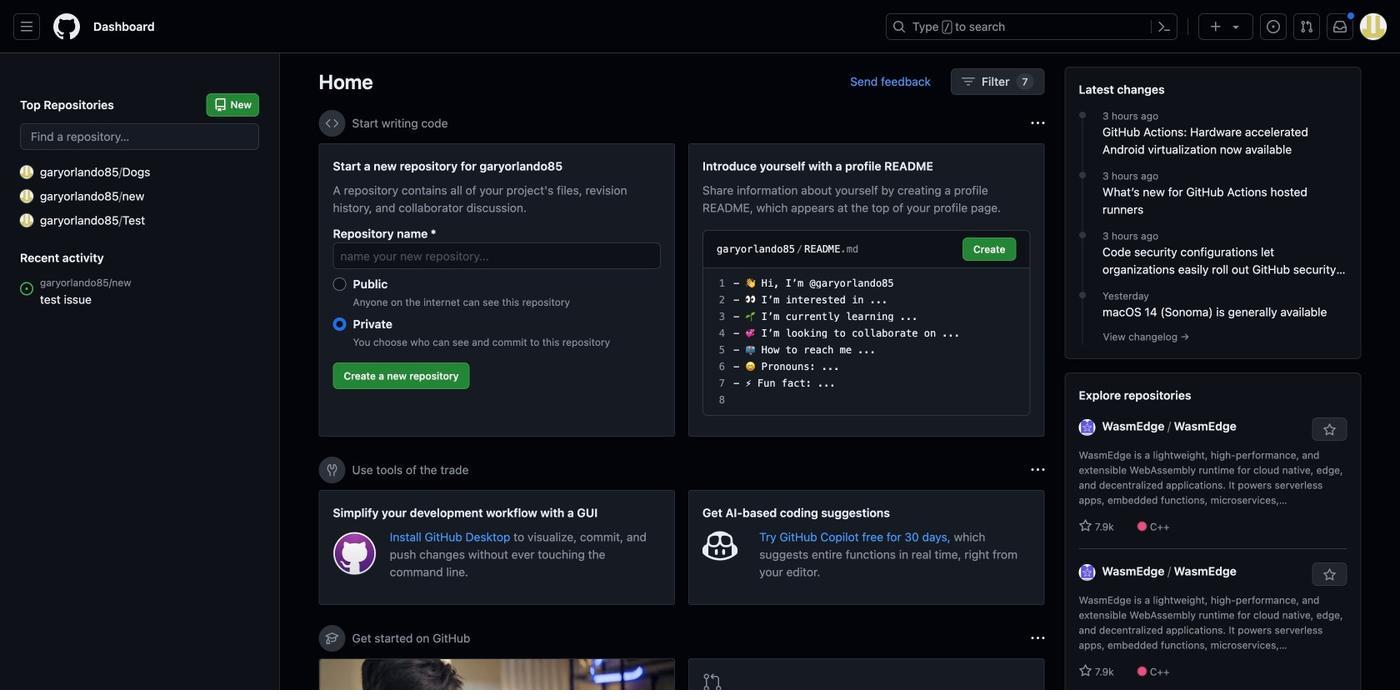 Task type: describe. For each thing, give the bounding box(es) containing it.
explore element
[[1065, 67, 1362, 690]]

plus image
[[1209, 20, 1223, 33]]

star this repository image for @wasmedge profile icon in the right bottom of the page
[[1323, 423, 1337, 437]]

mortar board image
[[325, 632, 339, 645]]

why am i seeing this? image for get ai-based coding suggestions element
[[1031, 463, 1045, 477]]

explore repositories navigation
[[1065, 373, 1362, 690]]

@wasmedge profile image
[[1079, 419, 1096, 436]]

notifications image
[[1334, 20, 1347, 33]]

1 dot fill image from the top
[[1076, 108, 1089, 122]]

command palette image
[[1158, 20, 1171, 33]]

what is github? image
[[320, 659, 674, 690]]

Find a repository… text field
[[20, 123, 259, 150]]

new image
[[20, 190, 33, 203]]

star this repository image for @wasmedge profile image
[[1323, 568, 1337, 582]]

open issue image
[[20, 282, 33, 295]]

tools image
[[325, 463, 339, 477]]

homepage image
[[53, 13, 80, 40]]



Task type: vqa. For each thing, say whether or not it's contained in the screenshot.
the bottom dot fill image
yes



Task type: locate. For each thing, give the bounding box(es) containing it.
triangle down image
[[1229, 20, 1243, 33]]

what is github? element
[[319, 658, 675, 690]]

0 vertical spatial dot fill image
[[1076, 108, 1089, 122]]

name your new repository... text field
[[333, 243, 661, 269]]

3 dot fill image from the top
[[1076, 288, 1089, 302]]

why am i seeing this? image
[[1031, 117, 1045, 130], [1031, 463, 1045, 477]]

0 vertical spatial star image
[[1079, 519, 1092, 533]]

star image
[[1079, 519, 1092, 533], [1079, 664, 1092, 678]]

filter image
[[962, 75, 975, 88]]

star image for @wasmedge profile icon in the right bottom of the page
[[1079, 519, 1092, 533]]

why am i seeing this? image
[[1031, 632, 1045, 645]]

0 vertical spatial git pull request image
[[1300, 20, 1314, 33]]

dogs image
[[20, 165, 33, 179]]

Top Repositories search field
[[20, 123, 259, 150]]

star image for @wasmedge profile image
[[1079, 664, 1092, 678]]

simplify your development workflow with a gui element
[[319, 490, 675, 605]]

2 vertical spatial dot fill image
[[1076, 288, 1089, 302]]

1 star this repository image from the top
[[1323, 423, 1337, 437]]

1 star image from the top
[[1079, 519, 1092, 533]]

0 vertical spatial why am i seeing this? image
[[1031, 117, 1045, 130]]

1 why am i seeing this? image from the top
[[1031, 117, 1045, 130]]

None submit
[[963, 238, 1016, 261]]

None radio
[[333, 278, 346, 291], [333, 318, 346, 331], [333, 278, 346, 291], [333, 318, 346, 331]]

test image
[[20, 214, 33, 227]]

github desktop image
[[333, 532, 377, 575]]

2 star image from the top
[[1079, 664, 1092, 678]]

dot fill image
[[1076, 108, 1089, 122], [1076, 228, 1089, 242], [1076, 288, 1089, 302]]

@wasmedge profile image
[[1079, 564, 1096, 581]]

0 vertical spatial star this repository image
[[1323, 423, 1337, 437]]

issue opened image
[[1267, 20, 1280, 33]]

star this repository image
[[1323, 423, 1337, 437], [1323, 568, 1337, 582]]

none submit inside introduce yourself with a profile readme element
[[963, 238, 1016, 261]]

introduce yourself with a profile readme element
[[688, 143, 1045, 437]]

1 vertical spatial why am i seeing this? image
[[1031, 463, 1045, 477]]

2 star this repository image from the top
[[1323, 568, 1337, 582]]

1 vertical spatial star image
[[1079, 664, 1092, 678]]

why am i seeing this? image for introduce yourself with a profile readme element
[[1031, 117, 1045, 130]]

get ai-based coding suggestions element
[[688, 490, 1045, 605]]

1 vertical spatial dot fill image
[[1076, 228, 1089, 242]]

2 why am i seeing this? image from the top
[[1031, 463, 1045, 477]]

start a new repository element
[[319, 143, 675, 437]]

1 vertical spatial star this repository image
[[1323, 568, 1337, 582]]

2 dot fill image from the top
[[1076, 228, 1089, 242]]

git pull request image
[[1300, 20, 1314, 33], [703, 673, 723, 690]]

dot fill image
[[1076, 168, 1089, 182]]

1 vertical spatial git pull request image
[[703, 673, 723, 690]]

1 horizontal spatial git pull request image
[[1300, 20, 1314, 33]]

0 horizontal spatial git pull request image
[[703, 673, 723, 690]]

code image
[[325, 117, 339, 130]]



